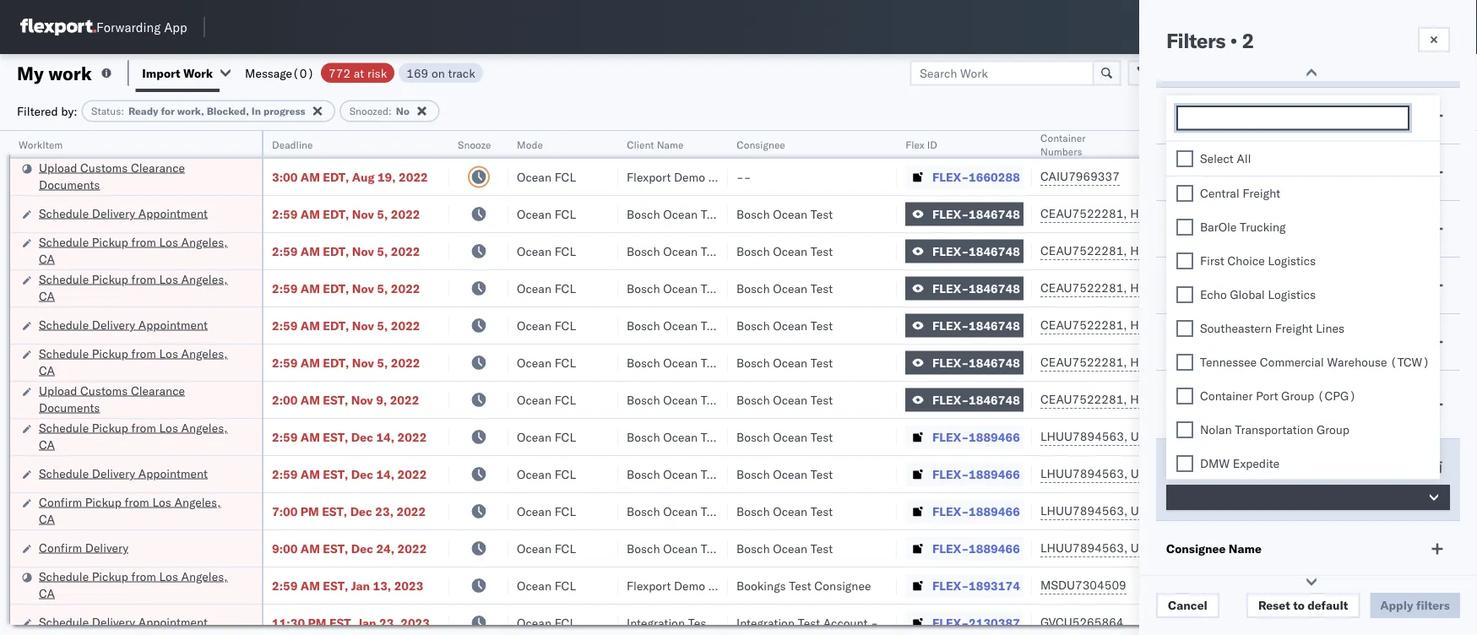 Task type: vqa. For each thing, say whether or not it's contained in the screenshot.
'Client Name'
yes



Task type: locate. For each thing, give the bounding box(es) containing it.
3 ceau7522281, hlxu6269489, hlxu8034992 from the top
[[1041, 280, 1303, 295]]

ceau7522281, hlxu6269489, hlxu8034992 up nolan
[[1041, 392, 1303, 407]]

nov for 3rd schedule pickup from los angeles, ca link from the bottom
[[352, 355, 374, 370]]

(cpg)
[[1317, 388, 1356, 403]]

deadline
[[272, 138, 313, 151]]

1 flexport from the top
[[627, 169, 671, 184]]

1 vertical spatial mode
[[517, 138, 543, 151]]

hlxu6269489, up the final
[[1130, 318, 1217, 332]]

hlxu6269489, up the departure
[[1130, 206, 1217, 221]]

upload customs clearance documents link for 3:00 am edt, aug 19, 2022
[[39, 159, 240, 193]]

dec for schedule delivery appointment
[[351, 467, 373, 481]]

appointment for 11:30 pm est, jan 23, 2023
[[138, 614, 208, 629]]

edt, for 3:00 am edt, aug 19, 2022's upload customs clearance documents "link"
[[323, 169, 349, 184]]

blocked,
[[207, 105, 249, 117]]

1 vertical spatial group
[[1317, 422, 1350, 437]]

4 uetu5238478 from the top
[[1131, 541, 1213, 555]]

omkar for lhuu7894563, uetu5238478
[[1361, 504, 1397, 519]]

container inside button
[[1041, 131, 1086, 144]]

tennessee
[[1200, 354, 1257, 369]]

1 customs from the top
[[80, 160, 128, 175]]

id
[[927, 138, 937, 151]]

logistics down trucking
[[1268, 253, 1316, 268]]

omkar savant for ceau7522281, hlxu6269489, hlxu8034992
[[1361, 281, 1437, 296]]

list box containing select all
[[1166, 141, 1440, 635]]

2 savant from the top
[[1400, 504, 1437, 519]]

14, for schedule pickup from los angeles, ca
[[376, 429, 395, 444]]

0 horizontal spatial :
[[121, 105, 124, 117]]

1 vertical spatial jan
[[358, 615, 376, 630]]

: left ready
[[121, 105, 124, 117]]

2:59 am est, dec 14, 2022 up 7:00 pm est, dec 23, 2022
[[272, 467, 427, 481]]

schedule delivery appointment button for 11:30 pm est, jan 23, 2023
[[39, 614, 208, 632]]

barole trucking
[[1200, 219, 1286, 234]]

test123456 down first
[[1150, 281, 1222, 296]]

6 flex- from the top
[[932, 355, 969, 370]]

1 schedule delivery appointment button from the top
[[39, 205, 208, 223]]

2:59 am edt, nov 5, 2022 for second schedule pickup from los angeles, ca link from the top
[[272, 281, 420, 296]]

upload customs clearance documents link for 2:00 am est, nov 9, 2022
[[39, 382, 240, 416]]

0 vertical spatial pm
[[301, 504, 319, 519]]

None checkbox
[[1177, 185, 1193, 201], [1177, 218, 1193, 235], [1177, 320, 1193, 337], [1177, 353, 1193, 370], [1177, 421, 1193, 438], [1177, 185, 1193, 201], [1177, 218, 1193, 235], [1177, 320, 1193, 337], [1177, 353, 1193, 370], [1177, 421, 1193, 438]]

port up choice
[[1227, 221, 1252, 236]]

ceau7522281, hlxu6269489, hlxu8034992 for upload customs clearance documents "link" associated with 2:00 am est, nov 9, 2022
[[1041, 392, 1303, 407]]

documents for 2:00
[[39, 400, 100, 415]]

6 edt, from the top
[[323, 355, 349, 370]]

2:59 am est, dec 14, 2022
[[272, 429, 427, 444], [272, 467, 427, 481]]

numbers for container numbers
[[1041, 145, 1082, 158]]

23, down 13,
[[379, 615, 398, 630]]

edt,
[[323, 169, 349, 184], [323, 207, 349, 221], [323, 244, 349, 258], [323, 281, 349, 296], [323, 318, 349, 333], [323, 355, 349, 370]]

Search Shipments (/) text field
[[1154, 14, 1317, 40]]

4 schedule delivery appointment from the top
[[39, 614, 208, 629]]

delivery for 11:30 pm est, jan 23, 2023
[[92, 614, 135, 629]]

1 horizontal spatial mode
[[1166, 108, 1198, 123]]

1 1889466 from the top
[[969, 429, 1020, 444]]

3 edt, from the top
[[323, 244, 349, 258]]

uetu5238478 down carrier
[[1131, 503, 1213, 518]]

0 vertical spatial confirm
[[39, 495, 82, 509]]

1 vertical spatial documents
[[39, 400, 100, 415]]

lhuu7894563, uetu5238478
[[1041, 429, 1213, 444], [1041, 466, 1213, 481], [1041, 503, 1213, 518], [1041, 541, 1213, 555]]

container for container numbers
[[1041, 131, 1086, 144]]

ceau7522281, hlxu6269489, hlxu8034992 down first
[[1041, 280, 1303, 295]]

appointment
[[138, 206, 208, 220], [138, 317, 208, 332], [138, 466, 208, 481], [138, 614, 208, 629]]

pm right 11:30 at bottom left
[[308, 615, 326, 630]]

hlxu6269489, down first
[[1130, 280, 1217, 295]]

schedule delivery appointment link for 11:30 pm est, jan 23, 2023
[[39, 614, 208, 630]]

maeu9408431
[[1150, 615, 1236, 630]]

1 vertical spatial flexport
[[627, 578, 671, 593]]

2 hlxu8034992 from the top
[[1220, 243, 1303, 258]]

1 upload from the top
[[39, 160, 77, 175]]

0 horizontal spatial mode
[[517, 138, 543, 151]]

1 vertical spatial upload customs clearance documents button
[[39, 382, 240, 418]]

0 vertical spatial 2023
[[394, 578, 423, 593]]

pm right 7:00
[[301, 504, 319, 519]]

1 vertical spatial 2:59 am est, dec 14, 2022
[[272, 467, 427, 481]]

-
[[736, 169, 744, 184], [744, 169, 751, 184], [871, 615, 878, 630], [1442, 615, 1449, 630]]

23, for 2022
[[375, 504, 394, 519]]

1 2:59 am est, dec 14, 2022 from the top
[[272, 429, 427, 444]]

0 vertical spatial upload
[[39, 160, 77, 175]]

test123456 up nolan
[[1150, 392, 1222, 407]]

schedule delivery appointment button
[[39, 205, 208, 223], [39, 316, 208, 335], [39, 465, 208, 484], [39, 614, 208, 632]]

flex-2130387 button
[[905, 611, 1024, 635], [905, 611, 1024, 635]]

carrier
[[1166, 459, 1207, 474]]

lhuu7894563, for confirm pickup from los angeles, ca
[[1041, 503, 1128, 518]]

0 horizontal spatial group
[[1281, 388, 1314, 403]]

1 vertical spatial demo
[[674, 578, 705, 593]]

customs for 2:00 am est, nov 9, 2022
[[80, 383, 128, 398]]

demo down client name button
[[674, 169, 705, 184]]

4 schedule delivery appointment button from the top
[[39, 614, 208, 632]]

filtered
[[17, 103, 58, 118]]

1 vertical spatial pm
[[308, 615, 326, 630]]

pm for 7:00
[[301, 504, 319, 519]]

None checkbox
[[1177, 150, 1193, 167], [1177, 252, 1193, 269], [1177, 286, 1193, 303], [1177, 387, 1193, 404], [1177, 455, 1193, 472], [1177, 150, 1193, 167], [1177, 252, 1193, 269], [1177, 286, 1193, 303], [1177, 387, 1193, 404], [1177, 455, 1193, 472]]

pickup for 5th schedule pickup from los angeles, ca link from the top of the page
[[92, 569, 128, 584]]

numbers inside the container numbers
[[1041, 145, 1082, 158]]

2023 right 13,
[[394, 578, 423, 593]]

1 horizontal spatial group
[[1317, 422, 1350, 437]]

8 flex- from the top
[[932, 429, 969, 444]]

choice
[[1228, 253, 1265, 268]]

0 vertical spatial documents
[[39, 177, 100, 192]]

0 vertical spatial flexport
[[627, 169, 671, 184]]

clearance
[[131, 160, 185, 175], [131, 383, 185, 398]]

2 ceau7522281, hlxu6269489, hlxu8034992 from the top
[[1041, 243, 1303, 258]]

1 vertical spatial client name
[[1166, 165, 1236, 179]]

los for 2nd schedule pickup from los angeles, ca button
[[159, 272, 178, 286]]

1 vertical spatial freight
[[1275, 321, 1313, 335]]

0 vertical spatial omkar savant
[[1361, 281, 1437, 296]]

central
[[1200, 185, 1240, 200]]

4 flex-1889466 from the top
[[932, 541, 1020, 556]]

1 vertical spatial 23,
[[379, 615, 398, 630]]

1 schedule pickup from los angeles, ca from the top
[[39, 234, 228, 266]]

mode inside "button"
[[517, 138, 543, 151]]

port for container
[[1256, 388, 1278, 403]]

14, up 7:00 pm est, dec 23, 2022
[[376, 467, 395, 481]]

test123456 up the final
[[1150, 318, 1222, 333]]

2 lhuu7894563, uetu5238478 from the top
[[1041, 466, 1213, 481]]

port up transportation
[[1256, 388, 1278, 403]]

2023 down 2:59 am est, jan 13, 2023
[[401, 615, 430, 630]]

group down commercial
[[1281, 388, 1314, 403]]

2 upload customs clearance documents link from the top
[[39, 382, 240, 416]]

5 ocean fcl from the top
[[517, 318, 576, 333]]

1 vertical spatial container
[[1200, 388, 1253, 403]]

fcl
[[555, 169, 576, 184], [555, 207, 576, 221], [555, 244, 576, 258], [555, 281, 576, 296], [555, 318, 576, 333], [555, 355, 576, 370], [555, 392, 576, 407], [555, 429, 576, 444], [555, 467, 576, 481], [555, 504, 576, 519], [555, 541, 576, 556], [555, 578, 576, 593], [555, 615, 576, 630]]

9 resize handle column header from the left
[[1333, 131, 1353, 635]]

5 am from the top
[[301, 318, 320, 333]]

appointment for 2:59 am est, dec 14, 2022
[[138, 466, 208, 481]]

jan for 13,
[[351, 578, 370, 593]]

1 lhuu7894563, from the top
[[1041, 429, 1128, 444]]

flexport demo consignee for -
[[627, 169, 765, 184]]

flex-1846748
[[932, 207, 1020, 221], [932, 244, 1020, 258], [932, 281, 1020, 296], [932, 318, 1020, 333], [932, 355, 1020, 370], [932, 392, 1020, 407]]

0 vertical spatial savant
[[1400, 281, 1437, 296]]

hlxu8034992 down southeastern freight lines
[[1220, 355, 1303, 370]]

5 hlxu6269489, from the top
[[1130, 355, 1217, 370]]

2 schedule delivery appointment link from the top
[[39, 316, 208, 333]]

flex
[[905, 138, 924, 151]]

deadline button
[[264, 134, 432, 151]]

ceau7522281, hlxu6269489, hlxu8034992 for second schedule pickup from los angeles, ca link from the top
[[1041, 280, 1303, 295]]

1 horizontal spatial container
[[1200, 388, 1253, 403]]

3 schedule pickup from los angeles, ca button from the top
[[39, 345, 240, 380]]

test123456 down central
[[1150, 207, 1222, 221]]

4 2:59 from the top
[[272, 318, 298, 333]]

4 schedule delivery appointment link from the top
[[39, 614, 208, 630]]

numbers for mbl/mawb numbers
[[1212, 138, 1254, 151]]

pickup for second schedule pickup from los angeles, ca link from the bottom
[[92, 420, 128, 435]]

reset
[[1258, 598, 1290, 613]]

8 ocean fcl from the top
[[517, 429, 576, 444]]

5 ceau7522281, hlxu6269489, hlxu8034992 from the top
[[1041, 355, 1303, 370]]

dec down 2:00 am est, nov 9, 2022
[[351, 429, 373, 444]]

dec
[[351, 429, 373, 444], [351, 467, 373, 481], [350, 504, 372, 519], [351, 541, 373, 556]]

2 5, from the top
[[377, 244, 388, 258]]

schedule delivery appointment for 2:59 am edt, nov 5, 2022
[[39, 317, 208, 332]]

0 vertical spatial upload customs clearance documents button
[[39, 159, 240, 195]]

schedule pickup from los angeles, ca link
[[39, 234, 240, 267], [39, 271, 240, 304], [39, 345, 240, 379], [39, 419, 240, 453], [39, 568, 240, 602]]

container numbers button
[[1032, 128, 1125, 158]]

angeles, inside confirm pickup from los angeles, ca
[[174, 495, 221, 509]]

169 on track
[[406, 65, 475, 80]]

hlxu8034992 down first choice logistics
[[1220, 280, 1303, 295]]

772
[[329, 65, 351, 80]]

0 vertical spatial clearance
[[131, 160, 185, 175]]

upload customs clearance documents button
[[39, 159, 240, 195], [39, 382, 240, 418]]

3 fcl from the top
[[555, 244, 576, 258]]

dec up the 9:00 am est, dec 24, 2022
[[350, 504, 372, 519]]

3 5, from the top
[[377, 281, 388, 296]]

confirm down confirm pickup from los angeles, ca
[[39, 540, 82, 555]]

2 schedule delivery appointment button from the top
[[39, 316, 208, 335]]

2023 for 2:59 am est, jan 13, 2023
[[394, 578, 423, 593]]

flexport demo consignee down client name button
[[627, 169, 765, 184]]

1889466
[[969, 429, 1020, 444], [969, 467, 1020, 481], [969, 504, 1020, 519], [969, 541, 1020, 556]]

0 vertical spatial client
[[627, 138, 654, 151]]

5, for 3rd schedule pickup from los angeles, ca link from the bottom
[[377, 355, 388, 370]]

2 2:59 am edt, nov 5, 2022 from the top
[[272, 244, 420, 258]]

1846748
[[969, 207, 1020, 221], [969, 244, 1020, 258], [969, 281, 1020, 296], [969, 318, 1020, 333], [969, 355, 1020, 370], [969, 392, 1020, 407]]

1 vertical spatial 2023
[[401, 615, 430, 630]]

2 flex- from the top
[[932, 207, 969, 221]]

hlxu8034992 up transportation
[[1220, 392, 1303, 407]]

est, down the 9:00 am est, dec 24, 2022
[[323, 578, 348, 593]]

resize handle column header
[[242, 131, 262, 635], [429, 131, 449, 635], [488, 131, 508, 635], [598, 131, 618, 635], [708, 131, 728, 635], [877, 131, 897, 635], [1012, 131, 1032, 635], [1122, 131, 1142, 635], [1333, 131, 1353, 635], [1443, 131, 1463, 635], [1447, 131, 1467, 635]]

test123456 down the final
[[1150, 355, 1222, 370]]

0 vertical spatial jan
[[351, 578, 370, 593]]

import
[[142, 65, 180, 80]]

edt, for 3rd schedule pickup from los angeles, ca link from the bottom
[[323, 355, 349, 370]]

1 vertical spatial omkar
[[1361, 504, 1397, 519]]

tennessee commercial warehouse (tcw)
[[1200, 354, 1430, 369]]

consignee down the consignee button
[[708, 169, 765, 184]]

port up tennessee
[[1197, 334, 1222, 349]]

ceau7522281, hlxu6269489, hlxu8034992 down the departure
[[1041, 243, 1303, 258]]

los for 4th schedule pickup from los angeles, ca button
[[159, 420, 178, 435]]

ocean fcl
[[517, 169, 576, 184], [517, 207, 576, 221], [517, 244, 576, 258], [517, 281, 576, 296], [517, 318, 576, 333], [517, 355, 576, 370], [517, 392, 576, 407], [517, 429, 576, 444], [517, 467, 576, 481], [517, 504, 576, 519], [517, 541, 576, 556], [517, 578, 576, 593], [517, 615, 576, 630]]

abcdefg78456546 for schedule pickup from los angeles, ca
[[1150, 429, 1264, 444]]

consignee up --
[[736, 138, 785, 151]]

1 upload customs clearance documents link from the top
[[39, 159, 240, 193]]

6 1846748 from the top
[[969, 392, 1020, 407]]

demo left bookings
[[674, 578, 705, 593]]

status : ready for work, blocked, in progress
[[91, 105, 305, 117]]

schedule delivery appointment link for 2:59 am edt, nov 5, 2022
[[39, 316, 208, 333]]

1 horizontal spatial numbers
[[1212, 138, 1254, 151]]

for
[[161, 105, 175, 117]]

1 horizontal spatial client name
[[1166, 165, 1236, 179]]

code)
[[1166, 403, 1207, 418]]

consignee up account
[[814, 578, 871, 593]]

3 schedule delivery appointment button from the top
[[39, 465, 208, 484]]

5 ca from the top
[[39, 511, 55, 526]]

list box
[[1166, 141, 1440, 635]]

0 vertical spatial omkar
[[1361, 281, 1397, 296]]

1 schedule pickup from los angeles, ca button from the top
[[39, 234, 240, 269]]

integration test account - karl lagerfeld
[[736, 615, 956, 630]]

lhuu7894563, for schedule pickup from los angeles, ca
[[1041, 429, 1128, 444]]

1 vertical spatial omkar savant
[[1361, 504, 1437, 519]]

2 abcdefg78456546 from the top
[[1150, 467, 1264, 481]]

1889466 for confirm pickup from los angeles, ca
[[969, 504, 1020, 519]]

2 logistics from the top
[[1268, 287, 1316, 302]]

0 vertical spatial 2:59 am est, dec 14, 2022
[[272, 429, 427, 444]]

freight up trucking
[[1243, 185, 1280, 200]]

consignee inside button
[[736, 138, 785, 151]]

uetu5238478 down code)
[[1131, 429, 1213, 444]]

lhuu7894563, uetu5238478 for confirm pickup from los angeles, ca
[[1041, 503, 1213, 518]]

hlxu6269489, up nolan
[[1130, 392, 1217, 407]]

1 vertical spatial upload
[[39, 383, 77, 398]]

0 horizontal spatial client name
[[627, 138, 684, 151]]

8 resize handle column header from the left
[[1122, 131, 1142, 635]]

abcdefg78456546 for schedule delivery appointment
[[1150, 467, 1264, 481]]

8 fcl from the top
[[555, 429, 576, 444]]

by:
[[61, 103, 77, 118]]

workitem button
[[10, 134, 245, 151]]

container port group (cpg)
[[1200, 388, 1356, 403]]

integration
[[736, 615, 795, 630]]

jan down 13,
[[358, 615, 376, 630]]

0 vertical spatial container
[[1041, 131, 1086, 144]]

port down first
[[1208, 278, 1232, 293]]

1 vertical spatial clearance
[[131, 383, 185, 398]]

first choice logistics
[[1200, 253, 1316, 268]]

14, down '9,'
[[376, 429, 395, 444]]

hlxu8034992 down the echo global logistics
[[1220, 318, 1303, 332]]

est, down 2:59 am est, jan 13, 2023
[[329, 615, 355, 630]]

numbers
[[1212, 138, 1254, 151], [1041, 145, 1082, 158]]

5 5, from the top
[[377, 355, 388, 370]]

jan left 13,
[[351, 578, 370, 593]]

flexport. image
[[20, 19, 96, 35]]

los inside confirm pickup from los angeles, ca
[[152, 495, 171, 509]]

central freight
[[1200, 185, 1280, 200]]

confirm pickup from los angeles, ca button
[[39, 494, 240, 529]]

uetu5238478 down nolan
[[1131, 466, 1213, 481]]

trucking
[[1240, 219, 1286, 234]]

1 appointment from the top
[[138, 206, 208, 220]]

2 : from the left
[[389, 105, 392, 117]]

southeastern freight lines
[[1200, 321, 1345, 335]]

delivery for 2:59 am est, dec 14, 2022
[[92, 466, 135, 481]]

edt, for first schedule pickup from los angeles, ca link from the top of the page
[[323, 244, 349, 258]]

0 vertical spatial flexport demo consignee
[[627, 169, 765, 184]]

2 14, from the top
[[376, 467, 395, 481]]

group
[[1281, 388, 1314, 403], [1317, 422, 1350, 437]]

: left 'no'
[[389, 105, 392, 117]]

ceau7522281, for upload customs clearance documents "link" associated with 2:00 am est, nov 9, 2022
[[1041, 392, 1127, 407]]

Search Work text field
[[910, 60, 1094, 86]]

action
[[1419, 65, 1456, 80]]

0 vertical spatial freight
[[1243, 185, 1280, 200]]

ocean
[[517, 169, 552, 184], [517, 207, 552, 221], [663, 207, 698, 221], [773, 207, 808, 221], [517, 244, 552, 258], [663, 244, 698, 258], [773, 244, 808, 258], [517, 281, 552, 296], [663, 281, 698, 296], [773, 281, 808, 296], [517, 318, 552, 333], [663, 318, 698, 333], [773, 318, 808, 333], [517, 355, 552, 370], [663, 355, 698, 370], [773, 355, 808, 370], [517, 392, 552, 407], [663, 392, 698, 407], [773, 392, 808, 407], [517, 429, 552, 444], [663, 429, 698, 444], [773, 429, 808, 444], [517, 467, 552, 481], [663, 467, 698, 481], [773, 467, 808, 481], [517, 504, 552, 519], [663, 504, 698, 519], [773, 504, 808, 519], [517, 541, 552, 556], [663, 541, 698, 556], [773, 541, 808, 556], [517, 578, 552, 593], [517, 615, 552, 630]]

1846748 for third schedule pickup from los angeles, ca button from the top
[[969, 355, 1020, 370]]

ceau7522281, hlxu6269489, hlxu8034992 for first schedule pickup from los angeles, ca link from the top of the page
[[1041, 243, 1303, 258]]

1 horizontal spatial :
[[389, 105, 392, 117]]

5 2:59 am edt, nov 5, 2022 from the top
[[272, 355, 420, 370]]

2 1846748 from the top
[[969, 244, 1020, 258]]

freight up commercial
[[1275, 321, 1313, 335]]

schedule delivery appointment for 11:30 pm est, jan 23, 2023
[[39, 614, 208, 629]]

2 flexport from the top
[[627, 578, 671, 593]]

group down (cpg)
[[1317, 422, 1350, 437]]

1 vertical spatial 14,
[[376, 467, 395, 481]]

1 documents from the top
[[39, 177, 100, 192]]

6 test123456 from the top
[[1150, 392, 1222, 407]]

savant for lhuu7894563, uetu5238478
[[1400, 504, 1437, 519]]

confirm inside confirm pickup from los angeles, ca
[[39, 495, 82, 509]]

freight for southeastern
[[1275, 321, 1313, 335]]

select
[[1200, 151, 1234, 166]]

am
[[301, 169, 320, 184], [301, 207, 320, 221], [301, 244, 320, 258], [301, 281, 320, 296], [301, 318, 320, 333], [301, 355, 320, 370], [301, 392, 320, 407], [301, 429, 320, 444], [301, 467, 320, 481], [301, 541, 320, 556], [301, 578, 320, 593]]

1846748 for 2nd schedule pickup from los angeles, ca button
[[969, 281, 1020, 296]]

omkar savant
[[1361, 281, 1437, 296], [1361, 504, 1437, 519]]

0 vertical spatial upload customs clearance documents link
[[39, 159, 240, 193]]

departure
[[1166, 221, 1224, 236]]

resize handle column header for flex id
[[1012, 131, 1032, 635]]

dec left 24,
[[351, 541, 373, 556]]

container up caiu7969337
[[1041, 131, 1086, 144]]

pickup for 3rd schedule pickup from los angeles, ca link from the bottom
[[92, 346, 128, 361]]

23, up 24,
[[375, 504, 394, 519]]

ceau7522281, for 3rd schedule pickup from los angeles, ca link from the bottom
[[1041, 355, 1127, 370]]

1 vertical spatial flexport demo consignee
[[627, 578, 765, 593]]

0 vertical spatial group
[[1281, 388, 1314, 403]]

ceau7522281, for second schedule pickup from los angeles, ca link from the top
[[1041, 280, 1127, 295]]

2:00
[[272, 392, 298, 407]]

abcdefg78456546 down nolan
[[1150, 467, 1264, 481]]

abcdefg78456546 for confirm pickup from los angeles, ca
[[1150, 504, 1264, 519]]

1 vertical spatial customs
[[80, 383, 128, 398]]

customs for 3:00 am edt, aug 19, 2022
[[80, 160, 128, 175]]

2 test123456 from the top
[[1150, 244, 1222, 258]]

schedule pickup from los angeles, ca button
[[39, 234, 240, 269], [39, 271, 240, 306], [39, 345, 240, 380], [39, 419, 240, 455], [39, 568, 240, 603]]

5 1846748 from the top
[[969, 355, 1020, 370]]

schedule pickup from los angeles, ca
[[39, 234, 228, 266], [39, 272, 228, 303], [39, 346, 228, 378], [39, 420, 228, 452], [39, 569, 228, 601]]

4 fcl from the top
[[555, 281, 576, 296]]

upload customs clearance documents button for 2:00 am est, nov 9, 2022
[[39, 382, 240, 418]]

1 vertical spatial upload customs clearance documents link
[[39, 382, 240, 416]]

bosch
[[627, 207, 660, 221], [736, 207, 770, 221], [627, 244, 660, 258], [736, 244, 770, 258], [627, 281, 660, 296], [736, 281, 770, 296], [627, 318, 660, 333], [736, 318, 770, 333], [627, 355, 660, 370], [736, 355, 770, 370], [627, 392, 660, 407], [736, 392, 770, 407], [627, 429, 660, 444], [736, 429, 770, 444], [627, 467, 660, 481], [736, 467, 770, 481], [627, 504, 660, 519], [736, 504, 770, 519], [627, 541, 660, 556], [736, 541, 770, 556]]

7 ocean fcl from the top
[[517, 392, 576, 407]]

account
[[823, 615, 868, 630]]

mode up mbl/mawb
[[1166, 108, 1198, 123]]

0 vertical spatial 23,
[[375, 504, 394, 519]]

7 resize handle column header from the left
[[1012, 131, 1032, 635]]

dec up 7:00 pm est, dec 23, 2022
[[351, 467, 373, 481]]

2:59 am est, dec 14, 2022 down 2:00 am est, nov 9, 2022
[[272, 429, 427, 444]]

0 vertical spatial client name
[[627, 138, 684, 151]]

app
[[164, 19, 187, 35]]

ceau7522281, hlxu6269489, hlxu8034992 up the departure
[[1041, 206, 1303, 221]]

abcdefg78456546 up maeu9736123
[[1150, 541, 1264, 556]]

4 hlxu8034992 from the top
[[1220, 318, 1303, 332]]

1 vertical spatial logistics
[[1268, 287, 1316, 302]]

4 1846748 from the top
[[969, 318, 1020, 333]]

test123456 down the departure
[[1150, 244, 1222, 258]]

from
[[131, 234, 156, 249], [131, 272, 156, 286], [131, 346, 156, 361], [131, 420, 156, 435], [125, 495, 149, 509], [131, 569, 156, 584]]

0 horizontal spatial numbers
[[1041, 145, 1082, 158]]

hlxu8034992 down trucking
[[1220, 243, 1303, 258]]

port for departure
[[1227, 221, 1252, 236]]

0 vertical spatial demo
[[674, 169, 705, 184]]

2:59
[[272, 207, 298, 221], [272, 244, 298, 258], [272, 281, 298, 296], [272, 318, 298, 333], [272, 355, 298, 370], [272, 429, 298, 444], [272, 467, 298, 481], [272, 578, 298, 593]]

1846748 for schedule delivery appointment button corresponding to 2:59 am edt, nov 5, 2022
[[969, 318, 1020, 333]]

3 abcdefg78456546 from the top
[[1150, 504, 1264, 519]]

0 vertical spatial customs
[[80, 160, 128, 175]]

uetu5238478 up maeu9736123
[[1131, 541, 1213, 555]]

1 logistics from the top
[[1268, 253, 1316, 268]]

4 schedule pickup from los angeles, ca from the top
[[39, 420, 228, 452]]

hlxu8034992 down central freight
[[1220, 206, 1303, 221]]

4 abcdefg78456546 from the top
[[1150, 541, 1264, 556]]

0 horizontal spatial container
[[1041, 131, 1086, 144]]

ymluw236679313
[[1150, 169, 1259, 184]]

resize handle column header for mbl/mawb numbers
[[1333, 131, 1353, 635]]

ca inside confirm pickup from los angeles, ca
[[39, 511, 55, 526]]

0 vertical spatial mode
[[1166, 108, 1198, 123]]

demo
[[674, 169, 705, 184], [674, 578, 705, 593]]

None text field
[[1182, 111, 1408, 126]]

1 demo from the top
[[674, 169, 705, 184]]

6 hlxu8034992 from the top
[[1220, 392, 1303, 407]]

confirm up confirm delivery
[[39, 495, 82, 509]]

1 vertical spatial savant
[[1400, 504, 1437, 519]]

2 appointment from the top
[[138, 317, 208, 332]]

2 upload customs clearance documents from the top
[[39, 383, 185, 415]]

flex-1889466 button
[[905, 425, 1024, 449], [905, 425, 1024, 449], [905, 462, 1024, 486], [905, 462, 1024, 486], [905, 500, 1024, 523], [905, 500, 1024, 523], [905, 537, 1024, 560], [905, 537, 1024, 560]]

0 vertical spatial 14,
[[376, 429, 395, 444]]

0 horizontal spatial client
[[627, 138, 654, 151]]

karl
[[881, 615, 903, 630]]

3 ocean fcl from the top
[[517, 244, 576, 258]]

hlxu6269489, down the departure
[[1130, 243, 1217, 258]]

flex-1889466 for confirm pickup from los angeles, ca
[[932, 504, 1020, 519]]

port for final
[[1197, 334, 1222, 349]]

batch
[[1383, 65, 1416, 80]]

flex-
[[932, 169, 969, 184], [932, 207, 969, 221], [932, 244, 969, 258], [932, 281, 969, 296], [932, 318, 969, 333], [932, 355, 969, 370], [932, 392, 969, 407], [932, 429, 969, 444], [932, 467, 969, 481], [932, 504, 969, 519], [932, 541, 969, 556], [932, 578, 969, 593], [932, 615, 969, 630]]

upload customs clearance documents button for 3:00 am edt, aug 19, 2022
[[39, 159, 240, 195]]

ceau7522281, hlxu6269489, hlxu8034992 down the final
[[1041, 355, 1303, 370]]

0 vertical spatial upload customs clearance documents
[[39, 160, 185, 192]]

3 schedule from the top
[[39, 272, 89, 286]]

9 ocean fcl from the top
[[517, 467, 576, 481]]

mode right the snooze
[[517, 138, 543, 151]]

abcdefg78456546 up dmw
[[1150, 429, 1264, 444]]

container down tennessee
[[1200, 388, 1253, 403]]

flexport for --
[[627, 169, 671, 184]]

consignee button
[[728, 134, 880, 151]]

pickup inside confirm pickup from los angeles, ca
[[85, 495, 122, 509]]

lines
[[1316, 321, 1345, 335]]

11 resize handle column header from the left
[[1447, 131, 1467, 635]]

flexport demo consignee up integration
[[627, 578, 765, 593]]

1889466 for schedule delivery appointment
[[969, 467, 1020, 481]]

hlxu6269489, down the final
[[1130, 355, 1217, 370]]

logistics up southeastern freight lines
[[1268, 287, 1316, 302]]

1 vertical spatial client
[[1166, 165, 1200, 179]]

freight
[[1243, 185, 1280, 200], [1275, 321, 1313, 335]]

2 fcl from the top
[[555, 207, 576, 221]]

0 vertical spatial logistics
[[1268, 253, 1316, 268]]

3 appointment from the top
[[138, 466, 208, 481]]

1 vertical spatial confirm
[[39, 540, 82, 555]]

jawla
[[1403, 169, 1432, 184]]

confirm pickup from los angeles, ca
[[39, 495, 221, 526]]

bookings
[[736, 578, 786, 593]]

dec for schedule pickup from los angeles, ca
[[351, 429, 373, 444]]

1 vertical spatial upload customs clearance documents
[[39, 383, 185, 415]]

abcdefg78456546 up consignee name
[[1150, 504, 1264, 519]]

ceau7522281, hlxu6269489, hlxu8034992 up the final
[[1041, 318, 1303, 332]]

24,
[[376, 541, 395, 556]]



Task type: describe. For each thing, give the bounding box(es) containing it.
my
[[17, 61, 44, 84]]

final port
[[1166, 334, 1222, 349]]

barole
[[1200, 219, 1237, 234]]

flex-1889466 for schedule pickup from los angeles, ca
[[932, 429, 1020, 444]]

echo
[[1200, 287, 1227, 302]]

expedite
[[1233, 456, 1280, 470]]

client name button
[[618, 134, 711, 151]]

confirm delivery button
[[39, 539, 128, 558]]

pm for 11:30
[[308, 615, 326, 630]]

1 ocean fcl from the top
[[517, 169, 576, 184]]

default
[[1308, 598, 1348, 613]]

1 flex-1846748 from the top
[[932, 207, 1020, 221]]

2
[[1242, 28, 1254, 53]]

13 ocean fcl from the top
[[517, 615, 576, 630]]

3 hlxu6269489, from the top
[[1130, 280, 1217, 295]]

resize handle column header for workitem
[[242, 131, 262, 635]]

5 schedule pickup from los angeles, ca from the top
[[39, 569, 228, 601]]

1 1846748 from the top
[[969, 207, 1020, 221]]

flexport for bookings test consignee
[[627, 578, 671, 593]]

batch action
[[1383, 65, 1456, 80]]

4 ca from the top
[[39, 437, 55, 452]]

1 fcl from the top
[[555, 169, 576, 184]]

2 schedule pickup from los angeles, ca link from the top
[[39, 271, 240, 304]]

import work
[[142, 65, 213, 80]]

caiu7969337
[[1041, 169, 1120, 184]]

2:59 am est, dec 14, 2022 for schedule delivery appointment
[[272, 467, 427, 481]]

3 ca from the top
[[39, 363, 55, 378]]

7 am from the top
[[301, 392, 320, 407]]

container for container port group (cpg)
[[1200, 388, 1253, 403]]

9 flex- from the top
[[932, 467, 969, 481]]

3:00 am edt, aug 19, 2022
[[272, 169, 428, 184]]

10 ocean fcl from the top
[[517, 504, 576, 519]]

pickup for first schedule pickup from los angeles, ca link from the top of the page
[[92, 234, 128, 249]]

ready
[[128, 105, 158, 117]]

3 flex- from the top
[[932, 244, 969, 258]]

transportation
[[1235, 422, 1314, 437]]

4 ceau7522281, hlxu6269489, hlxu8034992 from the top
[[1041, 318, 1303, 332]]

terminal (firms code)
[[1166, 391, 1263, 418]]

gaurav jawla
[[1361, 169, 1432, 184]]

gaurav
[[1361, 169, 1399, 184]]

my work
[[17, 61, 92, 84]]

4 lhuu7894563, from the top
[[1041, 541, 1128, 555]]

5 2:59 from the top
[[272, 355, 298, 370]]

2130387
[[969, 615, 1020, 630]]

upload for 2:00 am est, nov 9, 2022
[[39, 383, 77, 398]]

work
[[48, 61, 92, 84]]

1 2:59 am edt, nov 5, 2022 from the top
[[272, 207, 420, 221]]

7:00 pm est, dec 23, 2022
[[272, 504, 426, 519]]

final
[[1166, 334, 1194, 349]]

reset to default button
[[1247, 593, 1360, 618]]

5 test123456 from the top
[[1150, 355, 1222, 370]]

schedule delivery appointment button for 2:59 am edt, nov 5, 2022
[[39, 316, 208, 335]]

risk
[[367, 65, 387, 80]]

19,
[[377, 169, 396, 184]]

4 5, from the top
[[377, 318, 388, 333]]

flex id
[[905, 138, 937, 151]]

filtered by:
[[17, 103, 77, 118]]

169
[[406, 65, 428, 80]]

filters
[[1166, 28, 1226, 53]]

flex-2130387
[[932, 615, 1020, 630]]

4 lhuu7894563, uetu5238478 from the top
[[1041, 541, 1213, 555]]

1846748 for 1st schedule pickup from los angeles, ca button
[[969, 244, 1020, 258]]

1 ceau7522281, hlxu6269489, hlxu8034992 from the top
[[1041, 206, 1303, 221]]

est, down 2:00 am est, nov 9, 2022
[[323, 429, 348, 444]]

dec for confirm pickup from los angeles, ca
[[350, 504, 372, 519]]

5 edt, from the top
[[323, 318, 349, 333]]

13,
[[373, 578, 391, 593]]

9 fcl from the top
[[555, 467, 576, 481]]

client inside button
[[627, 138, 654, 151]]

to
[[1293, 598, 1305, 613]]

filters • 2
[[1166, 28, 1254, 53]]

1 schedule delivery appointment from the top
[[39, 206, 208, 220]]

clearance for 3:00 am edt, aug 19, 2022
[[131, 160, 185, 175]]

mode button
[[508, 134, 601, 151]]

10 fcl from the top
[[555, 504, 576, 519]]

forwarding app link
[[20, 19, 187, 35]]

choi
[[1414, 615, 1439, 630]]

lhuu7894563, uetu5238478 for schedule delivery appointment
[[1041, 466, 1213, 481]]

3 hlxu8034992 from the top
[[1220, 280, 1303, 295]]

2:59 am est, jan 13, 2023
[[272, 578, 423, 593]]

lhuu7894563, for schedule delivery appointment
[[1041, 466, 1128, 481]]

3 am from the top
[[301, 244, 320, 258]]

1 test123456 from the top
[[1150, 207, 1222, 221]]

2 ca from the top
[[39, 288, 55, 303]]

4 2:59 am edt, nov 5, 2022 from the top
[[272, 318, 420, 333]]

6 fcl from the top
[[555, 355, 576, 370]]

resize handle column header for mode
[[598, 131, 618, 635]]

dmw expedite
[[1200, 456, 1280, 470]]

client name inside button
[[627, 138, 684, 151]]

ceau7522281, hlxu6269489, hlxu8034992 for 3rd schedule pickup from los angeles, ca link from the bottom
[[1041, 355, 1303, 370]]

los for first schedule pickup from los angeles, ca button from the bottom
[[159, 569, 178, 584]]

2 am from the top
[[301, 207, 320, 221]]

9 am from the top
[[301, 467, 320, 481]]

jan for 23,
[[358, 615, 376, 630]]

pickup for second schedule pickup from los angeles, ca link from the top
[[92, 272, 128, 286]]

name inside button
[[657, 138, 684, 151]]

jaehyung choi - test 
[[1361, 615, 1477, 630]]

1 schedule from the top
[[39, 206, 89, 220]]

2 edt, from the top
[[323, 207, 349, 221]]

2 schedule pickup from los angeles, ca button from the top
[[39, 271, 240, 306]]

1 ca from the top
[[39, 251, 55, 266]]

documents for 3:00
[[39, 177, 100, 192]]

3 schedule pickup from los angeles, ca link from the top
[[39, 345, 240, 379]]

•
[[1230, 28, 1237, 53]]

4 flex- from the top
[[932, 281, 969, 296]]

flex-1660288
[[932, 169, 1020, 184]]

6 ocean fcl from the top
[[517, 355, 576, 370]]

at
[[354, 65, 364, 80]]

on
[[432, 65, 445, 80]]

5 hlxu8034992 from the top
[[1220, 355, 1303, 370]]

msdu7304509
[[1041, 578, 1126, 592]]

track
[[448, 65, 475, 80]]

23, for 2023
[[379, 615, 398, 630]]

4 flex-1846748 from the top
[[932, 318, 1020, 333]]

nov for second schedule pickup from los angeles, ca link from the top
[[352, 281, 374, 296]]

9:00 am est, dec 24, 2022
[[272, 541, 427, 556]]

est, left '9,'
[[323, 392, 348, 407]]

bookings test consignee
[[736, 578, 871, 593]]

8 2:59 from the top
[[272, 578, 298, 593]]

10 am from the top
[[301, 541, 320, 556]]

port for arrival
[[1208, 278, 1232, 293]]

1 ceau7522281, from the top
[[1041, 206, 1127, 221]]

1889466 for schedule pickup from los angeles, ca
[[969, 429, 1020, 444]]

2:00 am est, nov 9, 2022
[[272, 392, 419, 407]]

work,
[[177, 105, 204, 117]]

mbl/mawb
[[1150, 138, 1209, 151]]

2 2:59 from the top
[[272, 244, 298, 258]]

first
[[1200, 253, 1224, 268]]

progress
[[263, 105, 305, 117]]

los for confirm pickup from los angeles, ca button
[[152, 495, 171, 509]]

forwarding
[[96, 19, 161, 35]]

resize handle column header for container numbers
[[1122, 131, 1142, 635]]

group for transportation
[[1317, 422, 1350, 437]]

actions
[[1427, 138, 1461, 151]]

9:00
[[272, 541, 298, 556]]

1 hlxu6269489, from the top
[[1130, 206, 1217, 221]]

5, for second schedule pickup from los angeles, ca link from the top
[[377, 281, 388, 296]]

nov for upload customs clearance documents "link" associated with 2:00 am est, nov 9, 2022
[[351, 392, 373, 407]]

global
[[1230, 287, 1265, 302]]

schedule delivery appointment link for 2:59 am est, dec 14, 2022
[[39, 465, 208, 482]]

11 flex- from the top
[[932, 541, 969, 556]]

5 flex-1846748 from the top
[[932, 355, 1020, 370]]

5 schedule from the top
[[39, 346, 89, 361]]

confirm pickup from los angeles, ca link
[[39, 494, 240, 527]]

consignee up maeu9736123
[[1166, 541, 1226, 556]]

nolan transportation group
[[1200, 422, 1350, 437]]

: for status
[[121, 105, 124, 117]]

11 ocean fcl from the top
[[517, 541, 576, 556]]

2 hlxu6269489, from the top
[[1130, 243, 1217, 258]]

forwarding app
[[96, 19, 187, 35]]

uetu5238478 for schedule delivery appointment
[[1131, 466, 1213, 481]]

exception
[[1213, 65, 1268, 80]]

2 flex-1846748 from the top
[[932, 244, 1020, 258]]

flexport demo consignee for bookings
[[627, 578, 765, 593]]

4 ceau7522281, from the top
[[1041, 318, 1127, 332]]

resize handle column header for consignee
[[877, 131, 897, 635]]

in
[[252, 105, 261, 117]]

resize handle column header for deadline
[[429, 131, 449, 635]]

est, up 7:00 pm est, dec 23, 2022
[[323, 467, 348, 481]]

workitem
[[19, 138, 63, 151]]

status
[[91, 105, 121, 117]]

11:30 pm est, jan 23, 2023
[[272, 615, 430, 630]]

file
[[1189, 65, 1210, 80]]

6 flex-1846748 from the top
[[932, 392, 1020, 407]]

2:59 am edt, nov 5, 2022 for first schedule pickup from los angeles, ca link from the top of the page
[[272, 244, 420, 258]]

13 flex- from the top
[[932, 615, 969, 630]]

southeastern
[[1200, 321, 1272, 335]]

group for port
[[1281, 388, 1314, 403]]

(0)
[[292, 65, 314, 80]]

5 schedule pickup from los angeles, ca button from the top
[[39, 568, 240, 603]]

lagerfeld
[[906, 615, 956, 630]]

consignee up integration
[[708, 578, 765, 593]]

snoozed : no
[[349, 105, 410, 117]]

los for third schedule pickup from los angeles, ca button from the top
[[159, 346, 178, 361]]

3 2:59 from the top
[[272, 281, 298, 296]]

7 fcl from the top
[[555, 392, 576, 407]]

5, for first schedule pickup from los angeles, ca link from the top of the page
[[377, 244, 388, 258]]

4 hlxu6269489, from the top
[[1130, 318, 1217, 332]]

1 am from the top
[[301, 169, 320, 184]]

8 schedule from the top
[[39, 569, 89, 584]]

4 schedule pickup from los angeles, ca button from the top
[[39, 419, 240, 455]]

3:00
[[272, 169, 298, 184]]

operator
[[1361, 138, 1402, 151]]

message (0)
[[245, 65, 314, 80]]

2 schedule pickup from los angeles, ca from the top
[[39, 272, 228, 303]]

omkar for ceau7522281, hlxu6269489, hlxu8034992
[[1361, 281, 1397, 296]]

demo for -
[[674, 169, 705, 184]]

resize handle column header for client name
[[708, 131, 728, 635]]

confirm delivery
[[39, 540, 128, 555]]

1 horizontal spatial client
[[1166, 165, 1200, 179]]

pickup for confirm pickup from los angeles, ca link
[[85, 495, 122, 509]]

7 schedule from the top
[[39, 466, 89, 481]]

uetu5238478 for schedule pickup from los angeles, ca
[[1131, 429, 1213, 444]]

3 flex-1846748 from the top
[[932, 281, 1020, 296]]

freight for central
[[1243, 185, 1280, 200]]

6 ca from the top
[[39, 586, 55, 601]]

7 2:59 from the top
[[272, 467, 298, 481]]

delivery for 2:59 am edt, nov 5, 2022
[[92, 317, 135, 332]]

7:00
[[272, 504, 298, 519]]

savant for ceau7522281, hlxu6269489, hlxu8034992
[[1400, 281, 1437, 296]]

mbl/mawb numbers button
[[1142, 134, 1336, 151]]

all
[[1237, 151, 1251, 166]]

departure port
[[1166, 221, 1252, 236]]

nov for first schedule pickup from los angeles, ca link from the top of the page
[[352, 244, 374, 258]]

upload for 3:00 am edt, aug 19, 2022
[[39, 160, 77, 175]]

4 schedule from the top
[[39, 317, 89, 332]]

2023 for 11:30 pm est, jan 23, 2023
[[401, 615, 430, 630]]

8 am from the top
[[301, 429, 320, 444]]

4 1889466 from the top
[[969, 541, 1020, 556]]

10 flex- from the top
[[932, 504, 969, 519]]

3 test123456 from the top
[[1150, 281, 1222, 296]]

uetu5238478 for confirm pickup from los angeles, ca
[[1131, 503, 1213, 518]]

12 fcl from the top
[[555, 578, 576, 593]]

est, up the 9:00 am est, dec 24, 2022
[[322, 504, 347, 519]]

container numbers
[[1041, 131, 1086, 158]]

6 2:59 from the top
[[272, 429, 298, 444]]

2:59 am est, dec 14, 2022 for schedule pickup from los angeles, ca
[[272, 429, 427, 444]]

dmw
[[1200, 456, 1230, 470]]

schedule delivery appointment for 2:59 am est, dec 14, 2022
[[39, 466, 208, 481]]

from inside confirm pickup from los angeles, ca
[[125, 495, 149, 509]]

1 hlxu8034992 from the top
[[1220, 206, 1303, 221]]

flex-1889466 for schedule delivery appointment
[[932, 467, 1020, 481]]

12 ocean fcl from the top
[[517, 578, 576, 593]]

--
[[736, 169, 751, 184]]

13 fcl from the top
[[555, 615, 576, 630]]

est, up 2:59 am est, jan 13, 2023
[[323, 541, 348, 556]]

logistics for first choice logistics
[[1268, 253, 1316, 268]]

4 ocean fcl from the top
[[517, 281, 576, 296]]

select all
[[1200, 151, 1251, 166]]

no
[[396, 105, 410, 117]]

6 am from the top
[[301, 355, 320, 370]]

confirm for confirm delivery
[[39, 540, 82, 555]]

5 schedule pickup from los angeles, ca link from the top
[[39, 568, 240, 602]]

14, for schedule delivery appointment
[[376, 467, 395, 481]]

los for 1st schedule pickup from los angeles, ca button
[[159, 234, 178, 249]]

cancel button
[[1156, 593, 1219, 618]]



